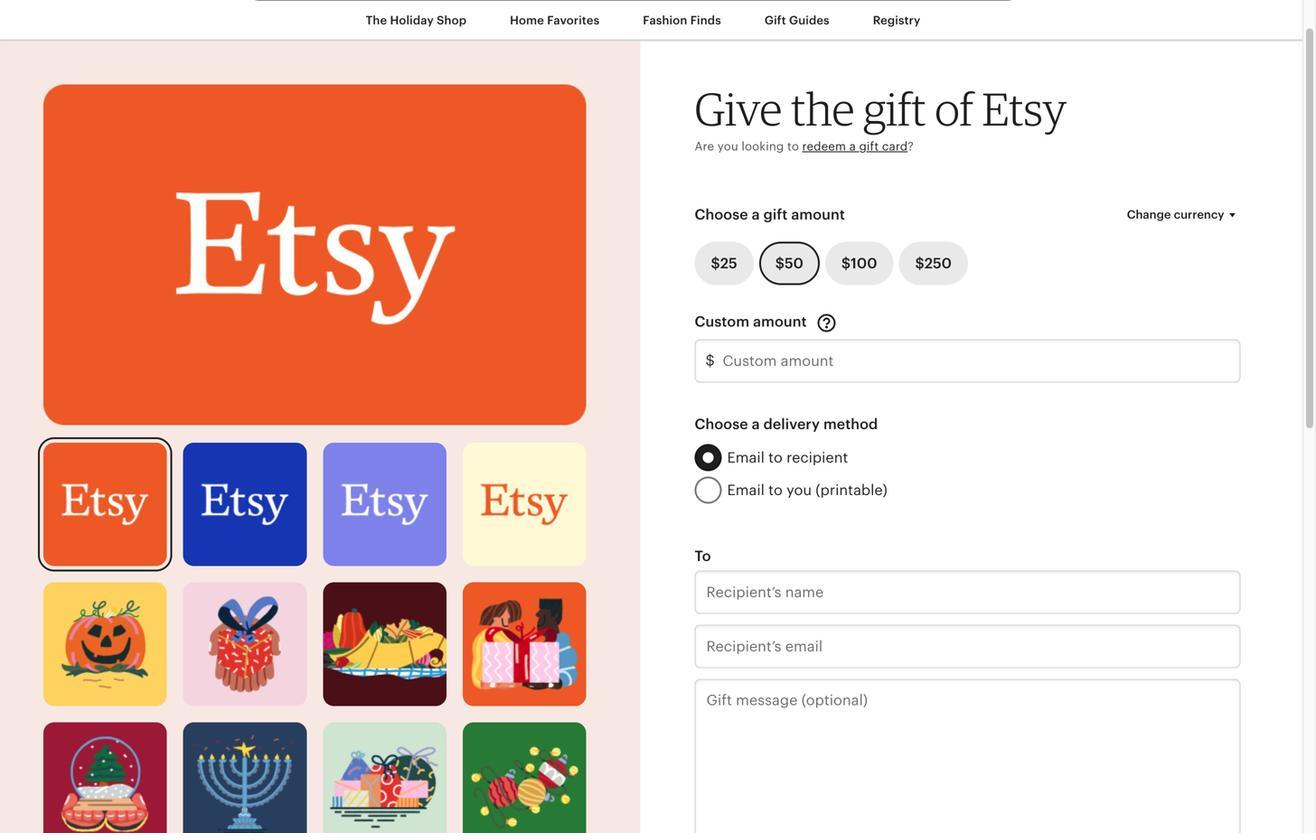 Task type: describe. For each thing, give the bounding box(es) containing it.
registry
[[874, 14, 921, 27]]

home favorites link
[[497, 4, 614, 37]]

change currency
[[1128, 208, 1225, 222]]

recipient
[[787, 450, 849, 466]]

of
[[936, 82, 974, 136]]

fashion finds
[[643, 14, 722, 27]]

redeem
[[803, 140, 847, 154]]

etsy logo with white font on a blue background image
[[183, 443, 307, 567]]

1 etsy logo with white font on an orange background image from the top
[[43, 85, 587, 426]]

illustration of an orange pumpkin with a carved face on a bed of green with a yellow background and a small etsy logo in the top left corner in black font image
[[43, 583, 167, 707]]

illustration of two people holding a large pink gift box with white zig zag stripes and a red and pink ribbon, on an orange background with a small etsy logo in white font in the top left corner image
[[463, 583, 587, 707]]

gift guides link
[[751, 4, 844, 37]]

the holiday shop link
[[352, 4, 480, 37]]

gift guides
[[765, 14, 830, 27]]

choose for choose a delivery method
[[695, 417, 749, 433]]

are
[[695, 140, 715, 154]]

registry link
[[860, 4, 935, 37]]

change
[[1128, 208, 1172, 222]]

redeem a gift card link
[[803, 140, 908, 154]]

choose for choose a gift amount
[[695, 207, 749, 223]]

fashion finds link
[[630, 4, 735, 37]]

home favorites
[[510, 14, 600, 27]]

Recipient's name text field
[[695, 571, 1241, 615]]

home
[[510, 14, 544, 27]]

illustration of an assortment of multicolored wrapped presents with a light pastel green background and a small etsy logo in white font in the top left corner image
[[323, 723, 447, 834]]

1 vertical spatial amount
[[754, 314, 807, 330]]

$25
[[711, 256, 738, 272]]

guides
[[790, 14, 830, 27]]

custom
[[695, 314, 750, 330]]

1 horizontal spatial you
[[787, 482, 812, 499]]

illustration of hands cradling a snow globe with a green christmas tree and falling snow against a maroon red background with a small etsy logo in white font in the top left corner.. image
[[43, 723, 167, 834]]

etsy logo with orange font on a lavender background image
[[323, 443, 447, 567]]

a inside give the gift of etsy are you looking to redeem a gift card ?
[[850, 140, 856, 154]]

holiday
[[390, 14, 434, 27]]

custom amount
[[695, 314, 811, 330]]

choose a gift amount
[[695, 207, 846, 223]]

give the gift of etsy are you looking to redeem a gift card ?
[[695, 82, 1067, 154]]

email for email to you (printable)
[[728, 482, 765, 499]]

email for email to recipient
[[728, 450, 765, 466]]

favorites
[[547, 14, 600, 27]]

illustration of an assortment of 3 sphere ornaments with red and golden yellow colors and a string of lights running through them on a green background with a small etsy logo in white font in the top left corner image
[[463, 723, 587, 834]]

to inside give the gift of etsy are you looking to redeem a gift card ?
[[788, 140, 800, 154]]

looking
[[742, 140, 785, 154]]

2 etsy logo with white font on an orange background image from the top
[[43, 443, 167, 567]]

$50
[[776, 256, 804, 272]]



Task type: vqa. For each thing, say whether or not it's contained in the screenshot.
bottommost choose
yes



Task type: locate. For each thing, give the bounding box(es) containing it.
to right looking
[[788, 140, 800, 154]]

gift
[[864, 82, 927, 136], [860, 140, 879, 154], [764, 207, 788, 223]]

1 vertical spatial etsy logo with white font on an orange background image
[[43, 443, 167, 567]]

0 vertical spatial gift
[[864, 82, 927, 136]]

a for choose a delivery method
[[752, 417, 760, 433]]

you
[[718, 140, 739, 154], [787, 482, 812, 499]]

email down choose a delivery method
[[728, 450, 765, 466]]

Gift message (optional) text field
[[695, 680, 1241, 834]]

etsy logo with white font on a cream background image
[[463, 443, 587, 567]]

menu bar containing the holiday shop
[[19, 0, 1285, 41]]

a down looking
[[752, 207, 760, 223]]

0 vertical spatial email
[[728, 450, 765, 466]]

2 email from the top
[[728, 482, 765, 499]]

illustration of a yellow cornucopia sitting on a white tablecloth with turquoise checkers and overfilling with an orange gourd, yellow corn, pink grapes, as well as seasonal foliage floating behind. the background is burgundy with a small etsy logo in white font in the top left corner. image
[[323, 583, 447, 707]]

a left delivery
[[752, 417, 760, 433]]

shop
[[437, 14, 467, 27]]

to down email to recipient
[[769, 482, 783, 499]]

to for you
[[769, 482, 783, 499]]

card
[[883, 140, 908, 154]]

amount right custom on the right top of the page
[[754, 314, 807, 330]]

email to recipient
[[728, 450, 849, 466]]

you down email to recipient
[[787, 482, 812, 499]]

1 vertical spatial a
[[752, 207, 760, 223]]

gift for of
[[864, 82, 927, 136]]

1 vertical spatial email
[[728, 482, 765, 499]]

you inside give the gift of etsy are you looking to redeem a gift card ?
[[718, 140, 739, 154]]

$250
[[916, 256, 952, 272]]

email to you (printable)
[[728, 482, 888, 499]]

1 vertical spatial gift
[[860, 140, 879, 154]]

(printable)
[[816, 482, 888, 499]]

$100
[[842, 256, 878, 272]]

email down email to recipient
[[728, 482, 765, 499]]

gift up $50
[[764, 207, 788, 223]]

0 vertical spatial etsy logo with white font on an orange background image
[[43, 85, 587, 426]]

?
[[908, 140, 914, 154]]

a for choose a gift amount
[[752, 207, 760, 223]]

the holiday shop
[[366, 14, 467, 27]]

1 vertical spatial choose
[[695, 417, 749, 433]]

etsy logo with white font on an orange background image
[[43, 85, 587, 426], [43, 443, 167, 567]]

2 vertical spatial to
[[769, 482, 783, 499]]

illustration of two open hands holding a small box wrapped in a red paper with white confetti design on a light pink background with and small etsy logo in the top left corner in black font image
[[183, 583, 307, 707]]

1 vertical spatial you
[[787, 482, 812, 499]]

currency
[[1175, 208, 1225, 222]]

to for recipient
[[769, 450, 783, 466]]

Recipient's email email field
[[695, 626, 1241, 669]]

amount
[[792, 207, 846, 223], [754, 314, 807, 330]]

to
[[695, 549, 712, 565]]

give
[[695, 82, 783, 136]]

2 choose from the top
[[695, 417, 749, 433]]

to
[[788, 140, 800, 154], [769, 450, 783, 466], [769, 482, 783, 499]]

0 vertical spatial a
[[850, 140, 856, 154]]

0 vertical spatial amount
[[792, 207, 846, 223]]

fashion
[[643, 14, 688, 27]]

0 horizontal spatial you
[[718, 140, 739, 154]]

0 vertical spatial to
[[788, 140, 800, 154]]

choose left delivery
[[695, 417, 749, 433]]

finds
[[691, 14, 722, 27]]

Custom amount number field
[[695, 340, 1241, 383]]

2 vertical spatial a
[[752, 417, 760, 433]]

gift for amount
[[764, 207, 788, 223]]

choose up $25
[[695, 207, 749, 223]]

the
[[366, 14, 387, 27]]

amount up $50
[[792, 207, 846, 223]]

etsy
[[983, 82, 1067, 136]]

choose
[[695, 207, 749, 223], [695, 417, 749, 433]]

1 vertical spatial to
[[769, 450, 783, 466]]

change currency button
[[1114, 198, 1255, 231]]

a
[[850, 140, 856, 154], [752, 207, 760, 223], [752, 417, 760, 433]]

2 vertical spatial gift
[[764, 207, 788, 223]]

to down choose a delivery method
[[769, 450, 783, 466]]

you right are
[[718, 140, 739, 154]]

1 choose from the top
[[695, 207, 749, 223]]

delivery
[[764, 417, 820, 433]]

method
[[824, 417, 879, 433]]

0 vertical spatial you
[[718, 140, 739, 154]]

email
[[728, 450, 765, 466], [728, 482, 765, 499]]

a right redeem
[[850, 140, 856, 154]]

gift
[[765, 14, 787, 27]]

illustration of lit menorah with a star as the center candle flame on a dark blue background with a small etsy logo in white font in the top left corner image
[[183, 723, 307, 834]]

menu bar
[[19, 0, 1285, 41]]

gift up card at top
[[864, 82, 927, 136]]

the
[[791, 82, 855, 136]]

1 email from the top
[[728, 450, 765, 466]]

choose a delivery method
[[695, 417, 879, 433]]

0 vertical spatial choose
[[695, 207, 749, 223]]

gift left card at top
[[860, 140, 879, 154]]



